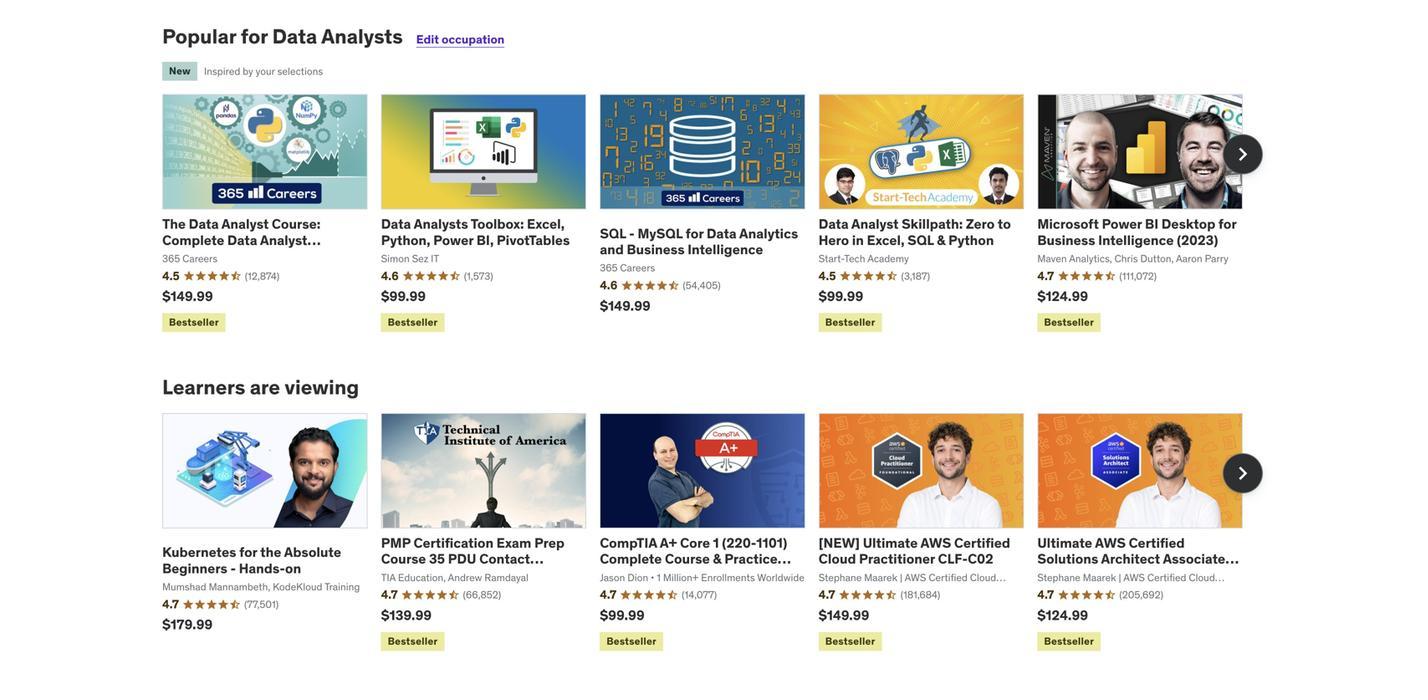 Task type: vqa. For each thing, say whether or not it's contained in the screenshot.
Ultimate AWS Certified Solutions Architect Associate SAA-C03 link
yes



Task type: describe. For each thing, give the bounding box(es) containing it.
data analyst skillpath: zero to hero in excel, sql & python
[[819, 216, 1011, 249]]

for inside sql - mysql for data analytics and business intelligence
[[686, 225, 704, 242]]

data analysts toolbox: excel, python, power bi, pivottables link
[[381, 216, 570, 249]]

cloud
[[819, 551, 856, 568]]

certified inside [new] ultimate aws certified cloud practitioner clf-c02
[[954, 535, 1010, 552]]

course:
[[272, 216, 321, 233]]

comptia a+ core 1 (220-1101) complete course & practice exam
[[600, 535, 787, 584]]

pivottables
[[497, 232, 570, 249]]

- inside sql - mysql for data analytics and business intelligence
[[629, 225, 635, 242]]

(220-
[[722, 535, 757, 552]]

edit occupation
[[416, 32, 505, 47]]

course inside pmp certification exam prep course 35 pdu contact hours/pdu
[[381, 551, 426, 568]]

your
[[256, 65, 275, 78]]

carousel element containing the data analyst course: complete data analyst bootcamp
[[162, 94, 1263, 335]]

comptia
[[600, 535, 657, 552]]

desktop
[[1162, 216, 1216, 233]]

popular
[[162, 24, 236, 49]]

contact
[[479, 551, 530, 568]]

data inside sql - mysql for data analytics and business intelligence
[[707, 225, 737, 242]]

solutions
[[1038, 551, 1099, 568]]

practitioner
[[859, 551, 935, 568]]

architect
[[1101, 551, 1160, 568]]

hero
[[819, 232, 849, 249]]

prep
[[534, 535, 565, 552]]

a+
[[660, 535, 677, 552]]

& inside comptia a+ core 1 (220-1101) complete course & practice exam
[[713, 551, 722, 568]]

excel, inside data analysts toolbox: excel, python, power bi, pivottables
[[527, 216, 565, 233]]

business inside microsoft power bi desktop for business intelligence (2023)
[[1038, 232, 1095, 249]]

& inside data analyst skillpath: zero to hero in excel, sql & python
[[937, 232, 946, 249]]

sql - mysql for data analytics and business intelligence
[[600, 225, 798, 258]]

aws inside [new] ultimate aws certified cloud practitioner clf-c02
[[921, 535, 951, 552]]

inspired by your selections
[[204, 65, 323, 78]]

exam inside comptia a+ core 1 (220-1101) complete course & practice exam
[[600, 567, 635, 584]]

on
[[285, 560, 301, 577]]

sql - mysql for data analytics and business intelligence link
[[600, 225, 798, 258]]

kubernetes for the absolute beginners - hands-on link
[[162, 544, 341, 577]]

business inside sql - mysql for data analytics and business intelligence
[[627, 241, 685, 258]]

the
[[162, 216, 186, 233]]

c03
[[1070, 567, 1095, 584]]

edit occupation button
[[416, 32, 505, 47]]

microsoft power bi desktop for business intelligence (2023) link
[[1038, 216, 1237, 249]]

selections
[[277, 65, 323, 78]]

1
[[713, 535, 719, 552]]

data analysts toolbox: excel, python, power bi, pivottables
[[381, 216, 570, 249]]

bi
[[1145, 216, 1159, 233]]

data analyst skillpath: zero to hero in excel, sql & python link
[[819, 216, 1011, 249]]

- inside kubernetes for the absolute beginners - hands-on
[[230, 560, 236, 577]]

viewing
[[285, 375, 359, 400]]

edit
[[416, 32, 439, 47]]

clf-
[[938, 551, 968, 568]]

microsoft
[[1038, 216, 1099, 233]]

associate
[[1163, 551, 1226, 568]]

inspired
[[204, 65, 240, 78]]

popular for data analysts
[[162, 24, 403, 49]]

1101)
[[757, 535, 787, 552]]

skillpath:
[[902, 216, 963, 233]]

(2023)
[[1177, 232, 1218, 249]]

bi,
[[477, 232, 494, 249]]

python,
[[381, 232, 430, 249]]

ultimate aws certified solutions architect associate saa-c03 link
[[1038, 535, 1239, 584]]

sql inside sql - mysql for data analytics and business intelligence
[[600, 225, 626, 242]]

pmp certification exam prep course 35 pdu contact hours/pdu
[[381, 535, 565, 584]]

power inside microsoft power bi desktop for business intelligence (2023)
[[1102, 216, 1142, 233]]

data inside data analyst skillpath: zero to hero in excel, sql & python
[[819, 216, 849, 233]]

c02
[[968, 551, 994, 568]]



Task type: locate. For each thing, give the bounding box(es) containing it.
1 vertical spatial -
[[230, 560, 236, 577]]

0 vertical spatial exam
[[497, 535, 532, 552]]

new
[[169, 65, 191, 77]]

core
[[680, 535, 710, 552]]

certification
[[414, 535, 494, 552]]

1 horizontal spatial sql
[[908, 232, 934, 249]]

ultimate right [new]
[[863, 535, 918, 552]]

& left python
[[937, 232, 946, 249]]

0 vertical spatial analysts
[[321, 24, 403, 49]]

analysts inside data analysts toolbox: excel, python, power bi, pivottables
[[414, 216, 468, 233]]

ultimate up saa-
[[1038, 535, 1093, 552]]

sql inside data analyst skillpath: zero to hero in excel, sql & python
[[908, 232, 934, 249]]

course
[[381, 551, 426, 568], [665, 551, 710, 568]]

1 horizontal spatial power
[[1102, 216, 1142, 233]]

ultimate inside [new] ultimate aws certified cloud practitioner clf-c02
[[863, 535, 918, 552]]

0 vertical spatial -
[[629, 225, 635, 242]]

data
[[272, 24, 317, 49], [189, 216, 219, 233], [381, 216, 411, 233], [819, 216, 849, 233], [707, 225, 737, 242], [227, 232, 257, 249]]

analysts left bi, on the top left
[[414, 216, 468, 233]]

0 horizontal spatial intelligence
[[688, 241, 763, 258]]

power inside data analysts toolbox: excel, python, power bi, pivottables
[[433, 232, 474, 249]]

course inside comptia a+ core 1 (220-1101) complete course & practice exam
[[665, 551, 710, 568]]

1 course from the left
[[381, 551, 426, 568]]

1 horizontal spatial course
[[665, 551, 710, 568]]

the
[[260, 544, 281, 561]]

for inside kubernetes for the absolute beginners - hands-on
[[239, 544, 257, 561]]

sql
[[600, 225, 626, 242], [908, 232, 934, 249]]

carousel element
[[162, 94, 1263, 335], [162, 413, 1263, 654]]

analyst inside data analyst skillpath: zero to hero in excel, sql & python
[[851, 216, 899, 233]]

carousel element containing pmp certification exam prep course 35 pdu contact hours/pdu
[[162, 413, 1263, 654]]

0 horizontal spatial complete
[[162, 232, 224, 249]]

1 vertical spatial analysts
[[414, 216, 468, 233]]

35
[[429, 551, 445, 568]]

intelligence inside microsoft power bi desktop for business intelligence (2023)
[[1098, 232, 1174, 249]]

exam down comptia on the bottom left
[[600, 567, 635, 584]]

mysql
[[638, 225, 683, 242]]

next image
[[1230, 460, 1256, 487]]

microsoft power bi desktop for business intelligence (2023)
[[1038, 216, 1237, 249]]

hours/pdu
[[381, 567, 455, 584]]

0 horizontal spatial sql
[[600, 225, 626, 242]]

sql left python
[[908, 232, 934, 249]]

1 vertical spatial exam
[[600, 567, 635, 584]]

data inside data analysts toolbox: excel, python, power bi, pivottables
[[381, 216, 411, 233]]

analysts
[[321, 24, 403, 49], [414, 216, 468, 233]]

- right and
[[629, 225, 635, 242]]

exam
[[497, 535, 532, 552], [600, 567, 635, 584]]

1 vertical spatial carousel element
[[162, 413, 1263, 654]]

2 aws from the left
[[1095, 535, 1126, 552]]

complete
[[162, 232, 224, 249], [600, 551, 662, 568]]

power left bi
[[1102, 216, 1142, 233]]

power
[[1102, 216, 1142, 233], [433, 232, 474, 249]]

beginners
[[162, 560, 227, 577]]

for inside microsoft power bi desktop for business intelligence (2023)
[[1219, 216, 1237, 233]]

1 horizontal spatial aws
[[1095, 535, 1126, 552]]

aws up the c03
[[1095, 535, 1126, 552]]

1 horizontal spatial &
[[937, 232, 946, 249]]

aws left c02
[[921, 535, 951, 552]]

2 certified from the left
[[1129, 535, 1185, 552]]

2 course from the left
[[665, 551, 710, 568]]

business right to
[[1038, 232, 1095, 249]]

[new]
[[819, 535, 860, 552]]

&
[[937, 232, 946, 249], [713, 551, 722, 568]]

are
[[250, 375, 280, 400]]

ultimate inside ultimate aws certified solutions architect associate saa-c03
[[1038, 535, 1093, 552]]

the data analyst course: complete data analyst bootcamp
[[162, 216, 321, 265]]

2 carousel element from the top
[[162, 413, 1263, 654]]

the data analyst course: complete data analyst bootcamp link
[[162, 216, 321, 265]]

absolute
[[284, 544, 341, 561]]

for left the the
[[239, 544, 257, 561]]

1 horizontal spatial excel,
[[867, 232, 905, 249]]

0 horizontal spatial business
[[627, 241, 685, 258]]

complete inside comptia a+ core 1 (220-1101) complete course & practice exam
[[600, 551, 662, 568]]

0 vertical spatial complete
[[162, 232, 224, 249]]

ultimate aws certified solutions architect associate saa-c03
[[1038, 535, 1226, 584]]

intelligence inside sql - mysql for data analytics and business intelligence
[[688, 241, 763, 258]]

bootcamp
[[162, 248, 228, 265]]

1 horizontal spatial analysts
[[414, 216, 468, 233]]

[new] ultimate aws certified cloud practitioner clf-c02
[[819, 535, 1010, 568]]

0 horizontal spatial ultimate
[[863, 535, 918, 552]]

1 ultimate from the left
[[863, 535, 918, 552]]

by
[[243, 65, 253, 78]]

1 horizontal spatial complete
[[600, 551, 662, 568]]

occupation
[[442, 32, 505, 47]]

excel,
[[527, 216, 565, 233], [867, 232, 905, 249]]

for right mysql
[[686, 225, 704, 242]]

[new] ultimate aws certified cloud practitioner clf-c02 link
[[819, 535, 1010, 568]]

0 horizontal spatial course
[[381, 551, 426, 568]]

0 vertical spatial &
[[937, 232, 946, 249]]

1 horizontal spatial business
[[1038, 232, 1095, 249]]

toolbox:
[[471, 216, 524, 233]]

certified
[[954, 535, 1010, 552], [1129, 535, 1185, 552]]

0 horizontal spatial &
[[713, 551, 722, 568]]

1 horizontal spatial exam
[[600, 567, 635, 584]]

complete inside the data analyst course: complete data analyst bootcamp
[[162, 232, 224, 249]]

course left 1
[[665, 551, 710, 568]]

ultimate
[[863, 535, 918, 552], [1038, 535, 1093, 552]]

0 horizontal spatial -
[[230, 560, 236, 577]]

2 ultimate from the left
[[1038, 535, 1093, 552]]

in
[[852, 232, 864, 249]]

0 horizontal spatial certified
[[954, 535, 1010, 552]]

- left 'hands-'
[[230, 560, 236, 577]]

1 aws from the left
[[921, 535, 951, 552]]

pmp
[[381, 535, 411, 552]]

intelligence left (2023)
[[1098, 232, 1174, 249]]

pmp certification exam prep course 35 pdu contact hours/pdu link
[[381, 535, 565, 584]]

excel, right toolbox:
[[527, 216, 565, 233]]

0 horizontal spatial aws
[[921, 535, 951, 552]]

zero
[[966, 216, 995, 233]]

practice
[[725, 551, 778, 568]]

analysts left "edit"
[[321, 24, 403, 49]]

for
[[241, 24, 268, 49], [1219, 216, 1237, 233], [686, 225, 704, 242], [239, 544, 257, 561]]

analytics
[[739, 225, 798, 242]]

1 certified from the left
[[954, 535, 1010, 552]]

power left bi, on the top left
[[433, 232, 474, 249]]

intelligence right mysql
[[688, 241, 763, 258]]

exam inside pmp certification exam prep course 35 pdu contact hours/pdu
[[497, 535, 532, 552]]

0 horizontal spatial exam
[[497, 535, 532, 552]]

1 vertical spatial complete
[[600, 551, 662, 568]]

exam left prep on the bottom left of the page
[[497, 535, 532, 552]]

comptia a+ core 1 (220-1101) complete course & practice exam link
[[600, 535, 791, 584]]

pdu
[[448, 551, 476, 568]]

excel, right in
[[867, 232, 905, 249]]

certified inside ultimate aws certified solutions architect associate saa-c03
[[1129, 535, 1185, 552]]

1 horizontal spatial certified
[[1129, 535, 1185, 552]]

excel, inside data analyst skillpath: zero to hero in excel, sql & python
[[867, 232, 905, 249]]

hands-
[[239, 560, 285, 577]]

1 carousel element from the top
[[162, 94, 1263, 335]]

python
[[949, 232, 994, 249]]

aws
[[921, 535, 951, 552], [1095, 535, 1126, 552]]

learners are viewing
[[162, 375, 359, 400]]

analyst
[[221, 216, 269, 233], [851, 216, 899, 233], [260, 232, 307, 249]]

1 horizontal spatial intelligence
[[1098, 232, 1174, 249]]

0 vertical spatial carousel element
[[162, 94, 1263, 335]]

-
[[629, 225, 635, 242], [230, 560, 236, 577]]

1 horizontal spatial -
[[629, 225, 635, 242]]

0 horizontal spatial power
[[433, 232, 474, 249]]

for up by
[[241, 24, 268, 49]]

0 horizontal spatial analysts
[[321, 24, 403, 49]]

business
[[1038, 232, 1095, 249], [627, 241, 685, 258]]

1 vertical spatial &
[[713, 551, 722, 568]]

business right and
[[627, 241, 685, 258]]

sql left mysql
[[600, 225, 626, 242]]

course left '35'
[[381, 551, 426, 568]]

learners
[[162, 375, 245, 400]]

kubernetes for the absolute beginners - hands-on
[[162, 544, 341, 577]]

for right (2023)
[[1219, 216, 1237, 233]]

to
[[998, 216, 1011, 233]]

1 horizontal spatial ultimate
[[1038, 535, 1093, 552]]

intelligence
[[1098, 232, 1174, 249], [688, 241, 763, 258]]

& left (220-
[[713, 551, 722, 568]]

and
[[600, 241, 624, 258]]

aws inside ultimate aws certified solutions architect associate saa-c03
[[1095, 535, 1126, 552]]

0 horizontal spatial excel,
[[527, 216, 565, 233]]

kubernetes
[[162, 544, 236, 561]]

next image
[[1230, 141, 1256, 168]]

saa-
[[1038, 567, 1070, 584]]



